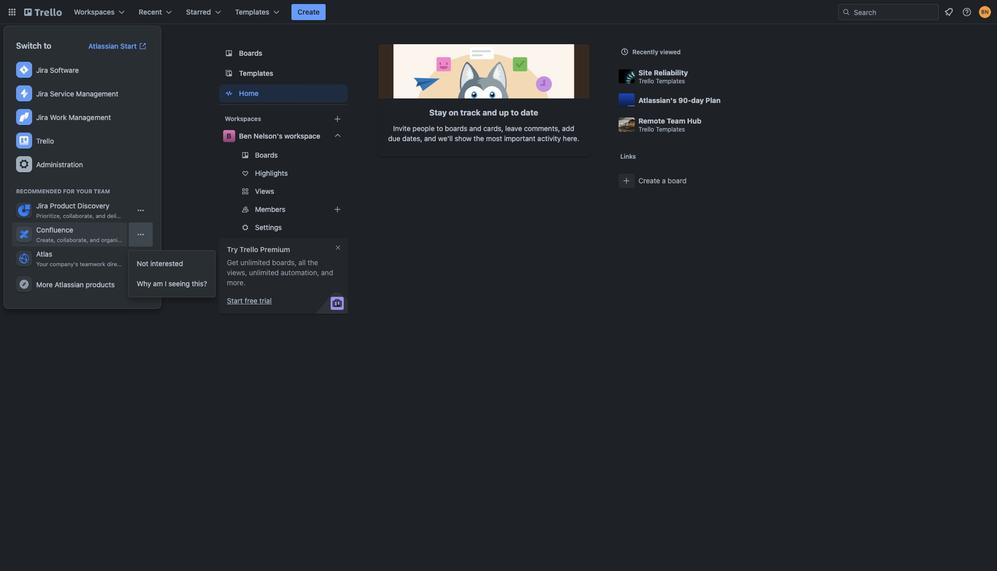 Task type: locate. For each thing, give the bounding box(es) containing it.
1 jira from the top
[[36, 66, 48, 74]]

and inside try trello premium get unlimited boards, all the views, unlimited automation, and more.
[[321, 268, 333, 277]]

add
[[562, 124, 574, 133]]

atlassian down company's
[[55, 280, 84, 289]]

the inside try trello premium get unlimited boards, all the views, unlimited automation, and more.
[[308, 258, 318, 267]]

viewed
[[660, 48, 681, 56]]

jira up prioritize,
[[36, 202, 48, 210]]

1 vertical spatial atlassian
[[55, 280, 84, 289]]

1 vertical spatial management
[[69, 113, 111, 121]]

jira inside "link"
[[36, 66, 48, 74]]

1 vertical spatial boards
[[255, 151, 278, 159]]

and inside confluence create, collaborate, and organize your work
[[90, 237, 100, 243]]

your down atlas
[[36, 261, 48, 267]]

0 vertical spatial boards
[[239, 49, 262, 57]]

1 vertical spatial the
[[308, 258, 318, 267]]

why am i seeing this? button
[[129, 274, 215, 294]]

unlimited down boards,
[[249, 268, 279, 277]]

management down jira service management link
[[69, 113, 111, 121]]

1 vertical spatial start
[[227, 297, 243, 305]]

2 boards link from the top
[[219, 147, 348, 163]]

confluence create, collaborate, and organize your work
[[36, 226, 151, 243]]

views link
[[219, 183, 348, 200]]

boards link
[[219, 44, 348, 62], [219, 147, 348, 163]]

ben nelson's workspace
[[239, 132, 320, 140]]

your inside atlas your company's teamwork directory
[[36, 261, 48, 267]]

jira left work
[[36, 113, 48, 121]]

team
[[667, 116, 686, 125], [94, 188, 110, 195]]

jira service management link
[[12, 82, 153, 106]]

cards,
[[483, 124, 503, 133]]

1 vertical spatial boards link
[[219, 147, 348, 163]]

jira service management
[[36, 89, 118, 98]]

jira
[[36, 66, 48, 74], [36, 89, 48, 98], [36, 113, 48, 121], [36, 202, 48, 210]]

jira software
[[36, 66, 79, 74]]

the inside invite people to boards and cards, leave comments, add due dates, and we'll show the most important activity here.
[[474, 134, 484, 143]]

workspaces up atlassian start on the left top
[[74, 8, 115, 16]]

templates down remote
[[656, 125, 685, 133]]

create for create
[[298, 8, 320, 16]]

more.
[[227, 278, 246, 287]]

0 vertical spatial your
[[76, 188, 92, 195]]

home
[[239, 89, 259, 98]]

to
[[44, 41, 51, 50], [511, 108, 519, 117], [437, 124, 443, 133]]

more
[[36, 280, 53, 289]]

try
[[227, 245, 238, 254]]

atlassian up jira software "link"
[[88, 42, 118, 50]]

plan
[[706, 96, 721, 105]]

and
[[483, 108, 497, 117], [469, 124, 482, 133], [424, 134, 436, 143], [96, 213, 105, 219], [90, 237, 100, 243], [321, 268, 333, 277]]

jira software link
[[12, 58, 153, 82]]

directory
[[107, 261, 131, 267]]

work
[[139, 237, 151, 243]]

to right up
[[511, 108, 519, 117]]

starred button
[[180, 4, 227, 20]]

highlights
[[255, 169, 288, 177]]

atlassian start link
[[82, 38, 153, 54]]

the left most
[[474, 134, 484, 143]]

boards link for highlights
[[219, 147, 348, 163]]

start inside start free trial button
[[227, 297, 243, 305]]

boards up "highlights"
[[255, 151, 278, 159]]

90-
[[679, 96, 691, 105]]

2 vertical spatial to
[[437, 124, 443, 133]]

0 horizontal spatial the
[[308, 258, 318, 267]]

create inside button
[[298, 8, 320, 16]]

1 vertical spatial create
[[639, 176, 660, 185]]

team inside remote team hub trello templates
[[667, 116, 686, 125]]

4 jira from the top
[[36, 202, 48, 210]]

0 vertical spatial start
[[120, 42, 137, 50]]

1 horizontal spatial team
[[667, 116, 686, 125]]

0 vertical spatial collaborate,
[[63, 213, 94, 219]]

2 jira from the top
[[36, 89, 48, 98]]

workspace
[[284, 132, 320, 140]]

jira work management link
[[12, 106, 153, 129]]

jira for jira service management
[[36, 89, 48, 98]]

atlassian's 90-day plan
[[639, 96, 721, 105]]

0 vertical spatial atlassian
[[88, 42, 118, 50]]

comments,
[[524, 124, 560, 133]]

administration link
[[12, 153, 153, 176]]

create a board button
[[614, 169, 786, 193]]

jira left software
[[36, 66, 48, 74]]

most
[[486, 134, 502, 143]]

templates right starred dropdown button
[[235, 8, 269, 16]]

start down recent dropdown button
[[120, 42, 137, 50]]

0 vertical spatial create
[[298, 8, 320, 16]]

collaborate,
[[63, 213, 94, 219], [57, 237, 88, 243]]

team left hub at the top right
[[667, 116, 686, 125]]

back to home image
[[24, 4, 62, 20]]

people
[[413, 124, 435, 133]]

management for jira work management
[[69, 113, 111, 121]]

home image
[[223, 87, 235, 100]]

switch
[[16, 41, 42, 50]]

remote team hub trello templates
[[639, 116, 702, 133]]

organize
[[101, 237, 124, 243]]

trello inside try trello premium get unlimited boards, all the views, unlimited automation, and more.
[[240, 245, 258, 254]]

management down jira software "link"
[[76, 89, 118, 98]]

1 vertical spatial your
[[36, 261, 48, 267]]

0 vertical spatial team
[[667, 116, 686, 125]]

all
[[299, 258, 306, 267]]

0 vertical spatial management
[[76, 89, 118, 98]]

add image
[[331, 204, 344, 216]]

members link
[[219, 202, 348, 218]]

trello down remote
[[639, 125, 654, 133]]

1 horizontal spatial start
[[227, 297, 243, 305]]

why am i seeing this?
[[137, 279, 207, 288]]

recently
[[633, 48, 658, 56]]

trello down site
[[639, 77, 654, 85]]

workspaces
[[74, 8, 115, 16], [225, 115, 261, 123]]

collaborate, inside jira product discovery prioritize, collaborate, and deliver new ideas
[[63, 213, 94, 219]]

boards
[[445, 124, 468, 133]]

atlassian's 90-day plan link
[[614, 88, 786, 113]]

i
[[165, 279, 167, 288]]

unlimited
[[240, 258, 270, 267], [249, 268, 279, 277]]

not interested button
[[129, 254, 215, 274]]

boards for highlights
[[255, 151, 278, 159]]

and inside jira product discovery prioritize, collaborate, and deliver new ideas
[[96, 213, 105, 219]]

unlimited up 'views,'
[[240, 258, 270, 267]]

the
[[474, 134, 484, 143], [308, 258, 318, 267]]

start inside 'atlassian start' 'link'
[[120, 42, 137, 50]]

0 horizontal spatial start
[[120, 42, 137, 50]]

start left free
[[227, 297, 243, 305]]

date
[[521, 108, 538, 117]]

jira left 'service'
[[36, 89, 48, 98]]

atlassian's
[[639, 96, 677, 105]]

collaborate, down discovery
[[63, 213, 94, 219]]

work
[[50, 113, 67, 121]]

atlas
[[36, 250, 52, 258]]

why
[[137, 279, 151, 288]]

invite
[[393, 124, 411, 133]]

0 horizontal spatial your
[[36, 261, 48, 267]]

create for create a board
[[639, 176, 660, 185]]

to right switch
[[44, 41, 51, 50]]

atlas your company's teamwork directory
[[36, 250, 131, 267]]

workspaces up "ben"
[[225, 115, 261, 123]]

get
[[227, 258, 239, 267]]

more atlassian products link
[[12, 273, 153, 297]]

for
[[63, 188, 75, 195]]

1 horizontal spatial the
[[474, 134, 484, 143]]

site
[[639, 68, 652, 77]]

your right for
[[76, 188, 92, 195]]

to up 'we'll'
[[437, 124, 443, 133]]

board image
[[223, 47, 235, 59]]

0 horizontal spatial team
[[94, 188, 110, 195]]

and left organize
[[90, 237, 100, 243]]

links
[[621, 153, 636, 160]]

your
[[125, 237, 137, 243]]

0 vertical spatial the
[[474, 134, 484, 143]]

1 horizontal spatial workspaces
[[225, 115, 261, 123]]

and down discovery
[[96, 213, 105, 219]]

primary element
[[0, 0, 997, 24]]

team up discovery
[[94, 188, 110, 195]]

boards right board icon
[[239, 49, 262, 57]]

1 boards link from the top
[[219, 44, 348, 62]]

dates,
[[402, 134, 422, 143]]

0 horizontal spatial to
[[44, 41, 51, 50]]

1 vertical spatial collaborate,
[[57, 237, 88, 243]]

up
[[499, 108, 509, 117]]

1 horizontal spatial your
[[76, 188, 92, 195]]

templates inside popup button
[[235, 8, 269, 16]]

group
[[129, 251, 215, 297]]

trello link
[[12, 129, 153, 153]]

create,
[[36, 237, 55, 243]]

jira product discovery prioritize, collaborate, and deliver new ideas
[[36, 202, 153, 219]]

boards link up highlights link
[[219, 147, 348, 163]]

create inside button
[[639, 176, 660, 185]]

due
[[388, 134, 400, 143]]

trello right try
[[240, 245, 258, 254]]

0 horizontal spatial workspaces
[[74, 8, 115, 16]]

switch to
[[16, 41, 51, 50]]

templates down reliability
[[656, 77, 685, 85]]

trello down work
[[36, 136, 54, 145]]

template board image
[[223, 67, 235, 79]]

0 horizontal spatial create
[[298, 8, 320, 16]]

0 vertical spatial to
[[44, 41, 51, 50]]

1 vertical spatial to
[[511, 108, 519, 117]]

settings link
[[219, 220, 348, 236]]

1 horizontal spatial atlassian
[[88, 42, 118, 50]]

1 vertical spatial workspaces
[[225, 115, 261, 123]]

boards link up templates link
[[219, 44, 348, 62]]

0 vertical spatial workspaces
[[74, 8, 115, 16]]

try trello premium get unlimited boards, all the views, unlimited automation, and more.
[[227, 245, 333, 287]]

settings
[[255, 223, 282, 232]]

the right all
[[308, 258, 318, 267]]

search image
[[842, 8, 850, 16]]

0 vertical spatial boards link
[[219, 44, 348, 62]]

and right automation,
[[321, 268, 333, 277]]

0 horizontal spatial atlassian
[[55, 280, 84, 289]]

discovery
[[77, 202, 109, 210]]

1 horizontal spatial create
[[639, 176, 660, 185]]

recent
[[139, 8, 162, 16]]

1 horizontal spatial to
[[437, 124, 443, 133]]

b
[[227, 132, 231, 140]]

collaborate, down confluence
[[57, 237, 88, 243]]

3 jira from the top
[[36, 113, 48, 121]]



Task type: vqa. For each thing, say whether or not it's contained in the screenshot.
Templates dropdown button
yes



Task type: describe. For each thing, give the bounding box(es) containing it.
service
[[50, 89, 74, 98]]

premium
[[260, 245, 290, 254]]

start free trial
[[227, 297, 272, 305]]

track
[[460, 108, 481, 117]]

atlassian inside 'atlassian start' 'link'
[[88, 42, 118, 50]]

templates link
[[219, 64, 348, 82]]

to inside invite people to boards and cards, leave comments, add due dates, and we'll show the most important activity here.
[[437, 124, 443, 133]]

templates inside remote team hub trello templates
[[656, 125, 685, 133]]

2 horizontal spatial to
[[511, 108, 519, 117]]

reliability
[[654, 68, 688, 77]]

ben nelson (bennelson96) image
[[979, 6, 991, 18]]

interested
[[150, 259, 183, 268]]

new
[[126, 213, 137, 219]]

starred
[[186, 8, 211, 16]]

not interested
[[137, 259, 183, 268]]

nelson's
[[254, 132, 283, 140]]

recommended for your team
[[16, 188, 110, 195]]

settings image
[[18, 158, 30, 170]]

leave
[[505, 124, 522, 133]]

highlights link
[[219, 165, 348, 181]]

1 vertical spatial unlimited
[[249, 268, 279, 277]]

important
[[504, 134, 536, 143]]

start free trial button
[[227, 296, 272, 306]]

ben
[[239, 132, 252, 140]]

seeing
[[168, 279, 190, 288]]

jira product discovery options menu image
[[137, 207, 145, 215]]

jira for jira software
[[36, 66, 48, 74]]

hub
[[687, 116, 702, 125]]

day
[[691, 96, 704, 105]]

free
[[245, 297, 258, 305]]

product
[[50, 202, 76, 210]]

stay
[[429, 108, 447, 117]]

Search field
[[850, 5, 938, 20]]

and left up
[[483, 108, 497, 117]]

create a workspace image
[[331, 113, 344, 125]]

trello inside remote team hub trello templates
[[639, 125, 654, 133]]

management for jira service management
[[76, 89, 118, 98]]

and down people
[[424, 134, 436, 143]]

activity
[[538, 134, 561, 143]]

workspaces inside dropdown button
[[74, 8, 115, 16]]

company's
[[50, 261, 78, 267]]

0 vertical spatial unlimited
[[240, 258, 270, 267]]

atlassian start
[[88, 42, 137, 50]]

ideas
[[139, 213, 153, 219]]

1 vertical spatial team
[[94, 188, 110, 195]]

views,
[[227, 268, 247, 277]]

this?
[[192, 279, 207, 288]]

templates inside site reliability trello templates
[[656, 77, 685, 85]]

a
[[662, 176, 666, 185]]

boards,
[[272, 258, 297, 267]]

switch to… image
[[7, 7, 17, 17]]

we'll
[[438, 134, 453, 143]]

confluence
[[36, 226, 73, 234]]

recent button
[[133, 4, 178, 20]]

site reliability trello templates
[[639, 68, 688, 85]]

trello inside trello link
[[36, 136, 54, 145]]

administration
[[36, 160, 83, 169]]

boards link for templates
[[219, 44, 348, 62]]

create a board
[[639, 176, 687, 185]]

recommended
[[16, 188, 62, 195]]

atlassian inside more atlassian products link
[[55, 280, 84, 289]]

invite people to boards and cards, leave comments, add due dates, and we'll show the most important activity here.
[[388, 124, 579, 143]]

home link
[[219, 84, 348, 103]]

boards for templates
[[239, 49, 262, 57]]

not
[[137, 259, 148, 268]]

jira for jira work management
[[36, 113, 48, 121]]

stay on track and up to date
[[429, 108, 538, 117]]

automation,
[[281, 268, 319, 277]]

trello inside site reliability trello templates
[[639, 77, 654, 85]]

teamwork
[[80, 261, 105, 267]]

templates up home
[[239, 69, 273, 77]]

jira work management
[[36, 113, 111, 121]]

recently viewed
[[633, 48, 681, 56]]

create button
[[292, 4, 326, 20]]

board
[[668, 176, 687, 185]]

collaborate, inside confluence create, collaborate, and organize your work
[[57, 237, 88, 243]]

products
[[86, 280, 115, 289]]

on
[[449, 108, 459, 117]]

more atlassian products
[[36, 280, 115, 289]]

software
[[50, 66, 79, 74]]

open information menu image
[[962, 7, 972, 17]]

and up show
[[469, 124, 482, 133]]

prioritize,
[[36, 213, 61, 219]]

0 notifications image
[[943, 6, 955, 18]]

jira inside jira product discovery prioritize, collaborate, and deliver new ideas
[[36, 202, 48, 210]]

views
[[255, 187, 274, 196]]

confluence options menu image
[[137, 231, 145, 239]]

remote
[[639, 116, 665, 125]]

show
[[455, 134, 472, 143]]

group containing not interested
[[129, 251, 215, 297]]

workspaces button
[[68, 4, 131, 20]]

here.
[[563, 134, 579, 143]]



